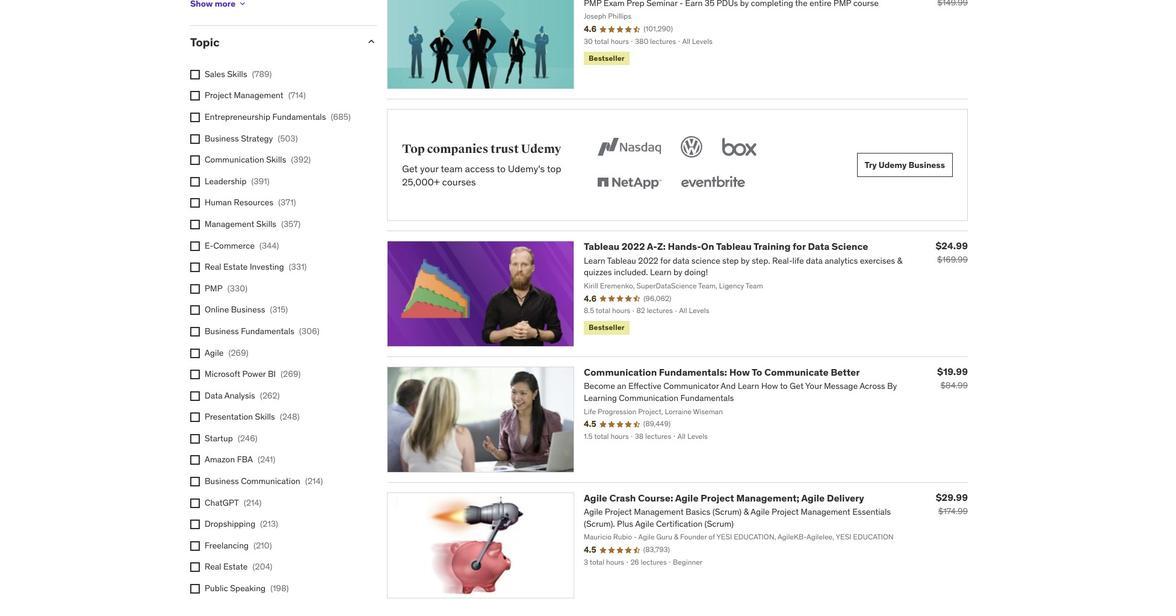 Task type: vqa. For each thing, say whether or not it's contained in the screenshot.


Task type: describe. For each thing, give the bounding box(es) containing it.
freelancing
[[205, 540, 249, 551]]

agile crash course: agile project management; agile delivery
[[584, 492, 865, 504]]

companies
[[427, 142, 489, 157]]

small image
[[366, 36, 378, 48]]

agile left crash
[[584, 492, 608, 504]]

courses
[[442, 176, 476, 188]]

box image
[[720, 134, 760, 161]]

0 vertical spatial (269)
[[229, 347, 249, 358]]

eventbrite image
[[679, 170, 748, 197]]

xsmall image for human
[[190, 198, 200, 208]]

business down (330)
[[231, 304, 265, 315]]

xsmall image for business strategy
[[190, 134, 200, 144]]

to
[[752, 366, 763, 378]]

analysis
[[225, 390, 255, 401]]

xsmall image for online business
[[190, 306, 200, 315]]

presentation skills (248)
[[205, 412, 300, 422]]

(371)
[[279, 197, 296, 208]]

xsmall image for business communication
[[190, 477, 200, 487]]

0 vertical spatial project
[[205, 90, 232, 101]]

pmp (330)
[[205, 283, 248, 294]]

chatgpt
[[205, 497, 239, 508]]

how
[[730, 366, 750, 378]]

speaking
[[230, 583, 266, 594]]

management;
[[737, 492, 800, 504]]

startup
[[205, 433, 233, 444]]

z:
[[658, 241, 666, 253]]

(241)
[[258, 454, 276, 465]]

fba
[[237, 454, 253, 465]]

business strategy (503)
[[205, 133, 298, 144]]

estate for (204)
[[223, 562, 248, 573]]

nasdaq image
[[595, 134, 664, 161]]

business fundamentals (306)
[[205, 326, 320, 337]]

communication fundamentals: how to communicate better link
[[584, 366, 860, 378]]

2022
[[622, 241, 645, 253]]

communication skills (392)
[[205, 154, 311, 165]]

$174.99
[[939, 506, 969, 517]]

entrepreneurship
[[205, 111, 271, 122]]

(315)
[[270, 304, 288, 315]]

to
[[497, 163, 506, 175]]

(503)
[[278, 133, 298, 144]]

$84.99
[[941, 380, 969, 391]]

xsmall image for agile
[[190, 348, 200, 358]]

(344)
[[260, 240, 279, 251]]

resources
[[234, 197, 274, 208]]

real for real estate investing
[[205, 262, 221, 272]]

crash
[[610, 492, 636, 504]]

skills for sales skills
[[227, 69, 247, 79]]

(246)
[[238, 433, 258, 444]]

agile up microsoft
[[205, 347, 224, 358]]

human resources (371)
[[205, 197, 296, 208]]

try
[[865, 160, 877, 171]]

your
[[420, 163, 439, 175]]

0 vertical spatial (214)
[[305, 476, 323, 487]]

2 tableau from the left
[[717, 241, 752, 253]]

data analysis (262)
[[205, 390, 280, 401]]

pmp
[[205, 283, 223, 294]]

presentation
[[205, 412, 253, 422]]

skills for communication skills
[[266, 154, 286, 165]]

business for business strategy (503)
[[205, 133, 239, 144]]

xsmall image for e-
[[190, 241, 200, 251]]

e-commerce (344)
[[205, 240, 279, 251]]

delivery
[[827, 492, 865, 504]]

try udemy business
[[865, 160, 946, 171]]

xsmall image for freelancing
[[190, 541, 200, 551]]

(714)
[[288, 90, 306, 101]]

bi
[[268, 369, 276, 380]]

communication for communication skills (392)
[[205, 154, 264, 165]]

estate for investing
[[223, 262, 248, 272]]

management skills (357)
[[205, 219, 301, 229]]

(330)
[[228, 283, 248, 294]]

power
[[242, 369, 266, 380]]

project management (714)
[[205, 90, 306, 101]]

communication for communication fundamentals: how to communicate better
[[584, 366, 657, 378]]

topic button
[[190, 35, 356, 49]]

0 vertical spatial data
[[808, 241, 830, 253]]

xsmall image for entrepreneurship
[[190, 113, 200, 122]]

human
[[205, 197, 232, 208]]

(391)
[[252, 176, 270, 187]]

$24.99 $169.99
[[936, 240, 969, 265]]

xsmall image for amazon
[[190, 456, 200, 465]]

volkswagen image
[[679, 134, 705, 161]]

a-
[[647, 241, 658, 253]]

business communication (214)
[[205, 476, 323, 487]]

trust
[[491, 142, 519, 157]]

agile right course:
[[676, 492, 699, 504]]

freelancing (210)
[[205, 540, 272, 551]]

investing
[[250, 262, 284, 272]]

1 vertical spatial project
[[701, 492, 735, 504]]

(248)
[[280, 412, 300, 422]]

for
[[793, 241, 806, 253]]

team
[[441, 163, 463, 175]]

xsmall image for project
[[190, 91, 200, 101]]

skills for management skills
[[257, 219, 277, 229]]

online
[[205, 304, 229, 315]]

1 vertical spatial (269)
[[281, 369, 301, 380]]

try udemy business link
[[857, 153, 954, 177]]



Task type: locate. For each thing, give the bounding box(es) containing it.
fundamentals down (315) at bottom
[[241, 326, 295, 337]]

tableau right on
[[717, 241, 752, 253]]

commerce
[[214, 240, 255, 251]]

xsmall image for dropshipping
[[190, 520, 200, 530]]

(685)
[[331, 111, 351, 122]]

7 xsmall image from the top
[[190, 241, 200, 251]]

course:
[[639, 492, 674, 504]]

online business (315)
[[205, 304, 288, 315]]

business down entrepreneurship
[[205, 133, 239, 144]]

business
[[205, 133, 239, 144], [909, 160, 946, 171], [231, 304, 265, 315], [205, 326, 239, 337], [205, 476, 239, 487]]

top companies trust udemy get your team access to udemy's top 25,000+ courses
[[402, 142, 562, 188]]

(213)
[[260, 519, 278, 530]]

1 estate from the top
[[223, 262, 248, 272]]

sales
[[205, 69, 225, 79]]

project
[[205, 90, 232, 101], [701, 492, 735, 504]]

(210)
[[254, 540, 272, 551]]

0 horizontal spatial udemy
[[521, 142, 562, 157]]

(262)
[[260, 390, 280, 401]]

udemy inside try udemy business link
[[879, 160, 907, 171]]

leadership (391)
[[205, 176, 270, 187]]

xsmall image for microsoft
[[190, 370, 200, 380]]

business up agile (269)
[[205, 326, 239, 337]]

1 vertical spatial fundamentals
[[241, 326, 295, 337]]

estate down freelancing (210)
[[223, 562, 248, 573]]

skills for presentation skills
[[255, 412, 275, 422]]

2 estate from the top
[[223, 562, 248, 573]]

0 horizontal spatial data
[[205, 390, 223, 401]]

data down microsoft
[[205, 390, 223, 401]]

0 vertical spatial estate
[[223, 262, 248, 272]]

udemy
[[521, 142, 562, 157], [879, 160, 907, 171]]

entrepreneurship fundamentals (685)
[[205, 111, 351, 122]]

xsmall image for chatgpt
[[190, 499, 200, 508]]

amazon fba (241)
[[205, 454, 276, 465]]

0 horizontal spatial (214)
[[244, 497, 262, 508]]

business for business fundamentals (306)
[[205, 326, 239, 337]]

$19.99 $84.99
[[938, 366, 969, 391]]

0 vertical spatial udemy
[[521, 142, 562, 157]]

(331)
[[289, 262, 307, 272]]

estate
[[223, 262, 248, 272], [223, 562, 248, 573]]

tableau 2022 a-z: hands-on tableau training for data science link
[[584, 241, 869, 253]]

(306)
[[299, 326, 320, 337]]

1 xsmall image from the top
[[190, 70, 200, 79]]

0 vertical spatial fundamentals
[[273, 111, 326, 122]]

2 vertical spatial communication
[[241, 476, 301, 487]]

amazon
[[205, 454, 235, 465]]

0 vertical spatial communication
[[205, 154, 264, 165]]

microsoft power bi (269)
[[205, 369, 301, 380]]

fundamentals
[[273, 111, 326, 122], [241, 326, 295, 337]]

(204)
[[253, 562, 273, 573]]

hands-
[[668, 241, 702, 253]]

agile
[[205, 347, 224, 358], [584, 492, 608, 504], [676, 492, 699, 504], [802, 492, 825, 504]]

top
[[402, 142, 425, 157]]

agile left "delivery"
[[802, 492, 825, 504]]

business right try
[[909, 160, 946, 171]]

udemy right try
[[879, 160, 907, 171]]

1 vertical spatial data
[[205, 390, 223, 401]]

2 real from the top
[[205, 562, 221, 573]]

0 vertical spatial real
[[205, 262, 221, 272]]

agile (269)
[[205, 347, 249, 358]]

public speaking (198)
[[205, 583, 289, 594]]

netapp image
[[595, 170, 664, 197]]

udemy's
[[508, 163, 545, 175]]

dropshipping (213)
[[205, 519, 278, 530]]

get
[[402, 163, 418, 175]]

data right for
[[808, 241, 830, 253]]

dropshipping
[[205, 519, 256, 530]]

(269)
[[229, 347, 249, 358], [281, 369, 301, 380]]

skills down (262)
[[255, 412, 275, 422]]

1 horizontal spatial data
[[808, 241, 830, 253]]

real estate (204)
[[205, 562, 273, 573]]

business for business communication (214)
[[205, 476, 239, 487]]

1 horizontal spatial tableau
[[717, 241, 752, 253]]

training
[[754, 241, 791, 253]]

1 vertical spatial (214)
[[244, 497, 262, 508]]

xsmall image for management
[[190, 220, 200, 229]]

chatgpt (214)
[[205, 497, 262, 508]]

6 xsmall image from the top
[[190, 220, 200, 229]]

tableau left 2022
[[584, 241, 620, 253]]

better
[[831, 366, 860, 378]]

on
[[702, 241, 715, 253]]

(269) right bi
[[281, 369, 301, 380]]

leadership
[[205, 176, 247, 187]]

strategy
[[241, 133, 273, 144]]

agile crash course: agile project management; agile delivery link
[[584, 492, 865, 504]]

1 horizontal spatial (269)
[[281, 369, 301, 380]]

business up chatgpt at the bottom left of the page
[[205, 476, 239, 487]]

1 horizontal spatial udemy
[[879, 160, 907, 171]]

1 tableau from the left
[[584, 241, 620, 253]]

management down (789)
[[234, 90, 284, 101]]

xsmall image for sales
[[190, 70, 200, 79]]

fundamentals:
[[659, 366, 728, 378]]

top
[[547, 163, 562, 175]]

tableau 2022 a-z: hands-on tableau training for data science
[[584, 241, 869, 253]]

2 xsmall image from the top
[[190, 91, 200, 101]]

13 xsmall image from the top
[[190, 456, 200, 465]]

12 xsmall image from the top
[[190, 434, 200, 444]]

0 horizontal spatial project
[[205, 90, 232, 101]]

project down sales
[[205, 90, 232, 101]]

xsmall image
[[190, 70, 200, 79], [190, 91, 200, 101], [190, 113, 200, 122], [190, 156, 200, 165], [190, 198, 200, 208], [190, 220, 200, 229], [190, 241, 200, 251], [190, 263, 200, 272], [190, 284, 200, 294], [190, 370, 200, 380], [190, 391, 200, 401], [190, 434, 200, 444], [190, 456, 200, 465], [190, 541, 200, 551]]

project left management; at bottom right
[[701, 492, 735, 504]]

xsmall image for leadership
[[190, 177, 200, 187]]

microsoft
[[205, 369, 240, 380]]

xsmall image for business fundamentals
[[190, 327, 200, 337]]

science
[[832, 241, 869, 253]]

xsmall image for communication
[[190, 156, 200, 165]]

xsmall image for startup
[[190, 434, 200, 444]]

real up pmp
[[205, 262, 221, 272]]

management up the commerce
[[205, 219, 254, 229]]

(392)
[[291, 154, 311, 165]]

$19.99
[[938, 366, 969, 378]]

management
[[234, 90, 284, 101], [205, 219, 254, 229]]

sales skills (789)
[[205, 69, 272, 79]]

0 horizontal spatial (269)
[[229, 347, 249, 358]]

4 xsmall image from the top
[[190, 156, 200, 165]]

xsmall image for data
[[190, 391, 200, 401]]

1 vertical spatial udemy
[[879, 160, 907, 171]]

skills up (344)
[[257, 219, 277, 229]]

real up public
[[205, 562, 221, 573]]

11 xsmall image from the top
[[190, 391, 200, 401]]

0 horizontal spatial tableau
[[584, 241, 620, 253]]

(269) up microsoft power bi (269)
[[229, 347, 249, 358]]

1 horizontal spatial (214)
[[305, 476, 323, 487]]

(789)
[[252, 69, 272, 79]]

xsmall image for public speaking
[[190, 584, 200, 594]]

real for real estate
[[205, 562, 221, 573]]

$24.99
[[936, 240, 969, 252]]

$29.99 $174.99
[[936, 492, 969, 517]]

14 xsmall image from the top
[[190, 541, 200, 551]]

(198)
[[271, 583, 289, 594]]

10 xsmall image from the top
[[190, 370, 200, 380]]

1 vertical spatial communication
[[584, 366, 657, 378]]

8 xsmall image from the top
[[190, 263, 200, 272]]

1 real from the top
[[205, 262, 221, 272]]

$29.99
[[936, 492, 969, 504]]

udemy up top
[[521, 142, 562, 157]]

skills down (503)
[[266, 154, 286, 165]]

3 xsmall image from the top
[[190, 113, 200, 122]]

fundamentals for entrepreneurship fundamentals
[[273, 111, 326, 122]]

fundamentals for business fundamentals
[[241, 326, 295, 337]]

topic
[[190, 35, 220, 49]]

xsmall image for real estate
[[190, 563, 200, 573]]

xsmall image for presentation skills
[[190, 413, 200, 422]]

udemy inside top companies trust udemy get your team access to udemy's top 25,000+ courses
[[521, 142, 562, 157]]

1 vertical spatial estate
[[223, 562, 248, 573]]

e-
[[205, 240, 214, 251]]

1 vertical spatial real
[[205, 562, 221, 573]]

5 xsmall image from the top
[[190, 198, 200, 208]]

1 vertical spatial management
[[205, 219, 254, 229]]

9 xsmall image from the top
[[190, 284, 200, 294]]

data
[[808, 241, 830, 253], [205, 390, 223, 401]]

xsmall image for real
[[190, 263, 200, 272]]

$169.99
[[938, 254, 969, 265]]

xsmall image for pmp
[[190, 284, 200, 294]]

25,000+
[[402, 176, 440, 188]]

0 vertical spatial management
[[234, 90, 284, 101]]

real
[[205, 262, 221, 272], [205, 562, 221, 573]]

estate down the commerce
[[223, 262, 248, 272]]

public
[[205, 583, 228, 594]]

xsmall image
[[238, 0, 248, 8], [190, 134, 200, 144], [190, 177, 200, 187], [190, 306, 200, 315], [190, 327, 200, 337], [190, 348, 200, 358], [190, 413, 200, 422], [190, 477, 200, 487], [190, 499, 200, 508], [190, 520, 200, 530], [190, 563, 200, 573], [190, 584, 200, 594]]

communication
[[205, 154, 264, 165], [584, 366, 657, 378], [241, 476, 301, 487]]

skills right sales
[[227, 69, 247, 79]]

fundamentals down (714)
[[273, 111, 326, 122]]

1 horizontal spatial project
[[701, 492, 735, 504]]

real estate investing (331)
[[205, 262, 307, 272]]



